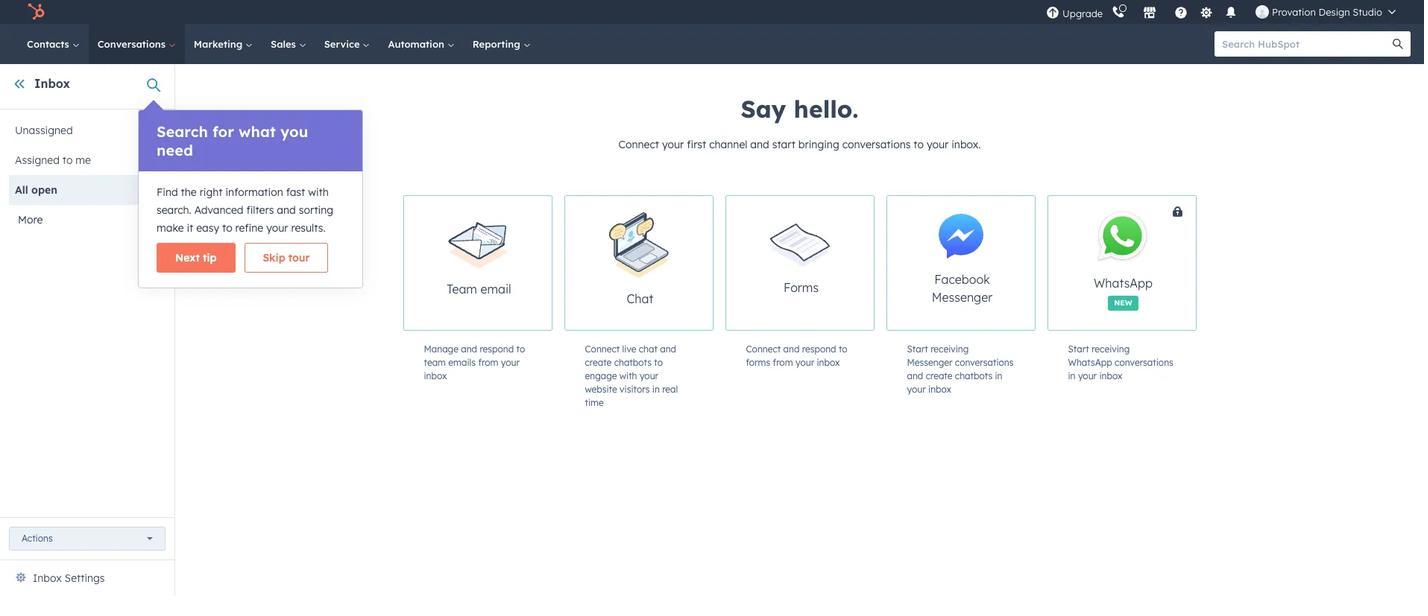 Task type: locate. For each thing, give the bounding box(es) containing it.
0 horizontal spatial receiving
[[931, 344, 969, 355]]

conversations
[[842, 138, 911, 151], [955, 357, 1014, 368], [1115, 357, 1174, 368]]

with up the visitors
[[619, 371, 637, 382]]

1 respond from the left
[[480, 344, 514, 355]]

from right emails at the left of page
[[478, 357, 498, 368]]

inbox inside 'link'
[[33, 572, 62, 585]]

search button
[[1385, 31, 1411, 57]]

0 horizontal spatial in
[[652, 384, 660, 395]]

calling icon image
[[1112, 6, 1125, 19]]

your inside connect and respond to forms from your inbox
[[796, 357, 814, 368]]

chat
[[639, 344, 658, 355]]

start for start receiving messenger conversations and create chatbots in your inbox
[[907, 344, 928, 355]]

1 horizontal spatial respond
[[802, 344, 836, 355]]

0 horizontal spatial respond
[[480, 344, 514, 355]]

receiving down new
[[1092, 344, 1130, 355]]

2 respond from the left
[[802, 344, 836, 355]]

service link
[[315, 24, 379, 64]]

1 horizontal spatial chatbots
[[955, 371, 993, 382]]

respond right manage
[[480, 344, 514, 355]]

1 vertical spatial with
[[619, 371, 637, 382]]

marketplaces button
[[1134, 0, 1166, 24]]

0
[[150, 124, 157, 137], [150, 154, 157, 167], [150, 183, 157, 197]]

1 vertical spatial inbox
[[33, 572, 62, 585]]

chatbots inside connect live chat and create chatbots to engage with your website visitors in real time
[[614, 357, 652, 368]]

engage
[[585, 371, 617, 382]]

assigned to me
[[15, 154, 91, 167]]

next tip
[[175, 251, 217, 265]]

with
[[308, 186, 329, 199], [619, 371, 637, 382]]

your inside start receiving whatsapp conversations in your inbox
[[1078, 371, 1097, 382]]

inbox.
[[952, 138, 981, 151]]

right
[[200, 186, 223, 199]]

chat
[[627, 291, 654, 306]]

1 horizontal spatial from
[[773, 357, 793, 368]]

respond inside connect and respond to forms from your inbox
[[802, 344, 836, 355]]

connect inside connect live chat and create chatbots to engage with your website visitors in real time
[[585, 344, 620, 355]]

upgrade
[[1063, 7, 1103, 19]]

1 horizontal spatial receiving
[[1092, 344, 1130, 355]]

connect inside connect and respond to forms from your inbox
[[746, 344, 781, 355]]

your inside find the right information fast with search. advanced filters and sorting make it easy to refine your results.
[[266, 221, 288, 235]]

website
[[585, 384, 617, 395]]

2 from from the left
[[773, 357, 793, 368]]

inbox down 'contacts' link
[[34, 76, 70, 91]]

messenger
[[932, 290, 993, 305], [907, 357, 953, 368]]

0 up search.
[[150, 183, 157, 197]]

refine
[[235, 221, 263, 235]]

None checkbox
[[1047, 195, 1252, 331]]

1 receiving from the left
[[931, 344, 969, 355]]

0 vertical spatial 0
[[150, 124, 157, 137]]

automation link
[[379, 24, 464, 64]]

1 vertical spatial whatsapp
[[1068, 357, 1112, 368]]

sales link
[[262, 24, 315, 64]]

chatbots
[[614, 357, 652, 368], [955, 371, 993, 382]]

start for start receiving whatsapp conversations in your inbox
[[1068, 344, 1089, 355]]

2 horizontal spatial in
[[1068, 371, 1076, 382]]

manage
[[424, 344, 459, 355]]

team email
[[447, 282, 511, 297]]

from inside connect and respond to forms from your inbox
[[773, 357, 793, 368]]

2 vertical spatial 0
[[150, 183, 157, 197]]

your inside manage and respond to team emails from your inbox
[[501, 357, 520, 368]]

1 vertical spatial chatbots
[[955, 371, 993, 382]]

find
[[157, 186, 178, 199]]

1 horizontal spatial start
[[1068, 344, 1089, 355]]

2 receiving from the left
[[1092, 344, 1130, 355]]

search.
[[157, 204, 191, 217]]

3 0 from the top
[[150, 183, 157, 197]]

start inside the start receiving messenger conversations and create chatbots in your inbox
[[907, 344, 928, 355]]

respond down the forms
[[802, 344, 836, 355]]

0 vertical spatial inbox
[[34, 76, 70, 91]]

inbox for inbox
[[34, 76, 70, 91]]

connect up engage
[[585, 344, 620, 355]]

1 from from the left
[[478, 357, 498, 368]]

0 horizontal spatial chatbots
[[614, 357, 652, 368]]

conversations inside start receiving whatsapp conversations in your inbox
[[1115, 357, 1174, 368]]

it
[[187, 221, 193, 235]]

Chat checkbox
[[564, 195, 713, 331]]

0 vertical spatial whatsapp
[[1094, 276, 1153, 290]]

1 vertical spatial create
[[926, 371, 953, 382]]

notifications button
[[1218, 0, 1244, 24]]

sales
[[271, 38, 299, 50]]

need
[[157, 141, 193, 160]]

2 horizontal spatial conversations
[[1115, 357, 1174, 368]]

inbox inside start receiving whatsapp conversations in your inbox
[[1099, 371, 1123, 382]]

facebook
[[934, 272, 990, 287]]

to
[[914, 138, 924, 151], [62, 154, 73, 167], [222, 221, 232, 235], [516, 344, 525, 355], [839, 344, 848, 355], [654, 357, 663, 368]]

0 horizontal spatial conversations
[[842, 138, 911, 151]]

from right forms at the bottom of the page
[[773, 357, 793, 368]]

menu
[[1045, 0, 1406, 24]]

1 start from the left
[[907, 344, 928, 355]]

receiving inside start receiving whatsapp conversations in your inbox
[[1092, 344, 1130, 355]]

inbox
[[34, 76, 70, 91], [33, 572, 62, 585]]

with up sorting
[[308, 186, 329, 199]]

none checkbox containing whatsapp
[[1047, 195, 1252, 331]]

1 horizontal spatial in
[[995, 371, 1003, 382]]

1 horizontal spatial with
[[619, 371, 637, 382]]

start inside start receiving whatsapp conversations in your inbox
[[1068, 344, 1089, 355]]

0 horizontal spatial from
[[478, 357, 498, 368]]

1 vertical spatial messenger
[[907, 357, 953, 368]]

2 0 from the top
[[150, 154, 157, 167]]

advanced
[[194, 204, 243, 217]]

from
[[478, 357, 498, 368], [773, 357, 793, 368]]

inbox
[[817, 357, 840, 368], [424, 371, 447, 382], [1099, 371, 1123, 382], [928, 384, 951, 395]]

hubspot link
[[18, 3, 56, 21]]

say hello.
[[741, 94, 859, 124]]

unassigned
[[15, 124, 73, 137]]

filters
[[246, 204, 274, 217]]

1 vertical spatial 0
[[150, 154, 157, 167]]

receiving inside the start receiving messenger conversations and create chatbots in your inbox
[[931, 344, 969, 355]]

0 horizontal spatial create
[[585, 357, 612, 368]]

provation design studio
[[1272, 6, 1382, 18]]

tour
[[288, 251, 310, 265]]

marketing
[[194, 38, 245, 50]]

start
[[772, 138, 796, 151]]

0 up find
[[150, 154, 157, 167]]

settings
[[65, 572, 105, 585]]

0 vertical spatial create
[[585, 357, 612, 368]]

to inside connect live chat and create chatbots to engage with your website visitors in real time
[[654, 357, 663, 368]]

1 0 from the top
[[150, 124, 157, 137]]

2 start from the left
[[1068, 344, 1089, 355]]

0 up need on the top left of the page
[[150, 124, 157, 137]]

hubspot image
[[27, 3, 45, 21]]

in
[[995, 371, 1003, 382], [1068, 371, 1076, 382], [652, 384, 660, 395]]

provation
[[1272, 6, 1316, 18]]

conversations inside the start receiving messenger conversations and create chatbots in your inbox
[[955, 357, 1014, 368]]

time
[[585, 397, 604, 409]]

messenger inside option
[[932, 290, 993, 305]]

0 horizontal spatial with
[[308, 186, 329, 199]]

whatsapp
[[1094, 276, 1153, 290], [1068, 357, 1112, 368]]

respond inside manage and respond to team emails from your inbox
[[480, 344, 514, 355]]

tip
[[203, 251, 217, 265]]

respond
[[480, 344, 514, 355], [802, 344, 836, 355]]

0 vertical spatial with
[[308, 186, 329, 199]]

0 horizontal spatial start
[[907, 344, 928, 355]]

inbox left settings
[[33, 572, 62, 585]]

inbox inside connect and respond to forms from your inbox
[[817, 357, 840, 368]]

receiving down facebook messenger
[[931, 344, 969, 355]]

receiving
[[931, 344, 969, 355], [1092, 344, 1130, 355]]

reporting
[[473, 38, 523, 50]]

respond for forms
[[802, 344, 836, 355]]

team
[[447, 282, 477, 297]]

all
[[15, 183, 28, 197]]

0 vertical spatial chatbots
[[614, 357, 652, 368]]

respond for team email
[[480, 344, 514, 355]]

what
[[239, 122, 276, 141]]

receiving for messenger
[[931, 344, 969, 355]]

Forms checkbox
[[725, 195, 874, 331]]

and
[[750, 138, 769, 151], [277, 204, 296, 217], [461, 344, 477, 355], [660, 344, 676, 355], [783, 344, 800, 355], [907, 371, 923, 382]]

1 horizontal spatial conversations
[[955, 357, 1014, 368]]

conversations for start receiving whatsapp conversations in your inbox
[[1115, 357, 1174, 368]]

messenger inside the start receiving messenger conversations and create chatbots in your inbox
[[907, 357, 953, 368]]

notifications image
[[1224, 7, 1238, 20]]

contacts link
[[18, 24, 89, 64]]

in inside connect live chat and create chatbots to engage with your website visitors in real time
[[652, 384, 660, 395]]

inbox for inbox settings
[[33, 572, 62, 585]]

your inside the start receiving messenger conversations and create chatbots in your inbox
[[907, 384, 926, 395]]

connect up forms at the bottom of the page
[[746, 344, 781, 355]]

0 for to
[[150, 154, 157, 167]]

for
[[213, 122, 234, 141]]

0 vertical spatial messenger
[[932, 290, 993, 305]]

to inside find the right information fast with search. advanced filters and sorting make it easy to refine your results.
[[222, 221, 232, 235]]

channel
[[709, 138, 747, 151]]

1 horizontal spatial create
[[926, 371, 953, 382]]



Task type: vqa. For each thing, say whether or not it's contained in the screenshot.
the chatbots within the Connect live chat and create chatbots to engage with your website visitors in real time
yes



Task type: describe. For each thing, give the bounding box(es) containing it.
settings image
[[1199, 6, 1213, 20]]

in inside start receiving whatsapp conversations in your inbox
[[1068, 371, 1076, 382]]

bringing
[[798, 138, 839, 151]]

whatsapp new
[[1094, 276, 1153, 308]]

first
[[687, 138, 706, 151]]

create inside the start receiving messenger conversations and create chatbots in your inbox
[[926, 371, 953, 382]]

actions
[[22, 533, 53, 544]]

and inside the start receiving messenger conversations and create chatbots in your inbox
[[907, 371, 923, 382]]

connect live chat and create chatbots to engage with your website visitors in real time
[[585, 344, 678, 409]]

actions button
[[9, 527, 166, 551]]

marketplaces image
[[1143, 7, 1157, 20]]

new
[[1114, 298, 1133, 308]]

inbox settings
[[33, 572, 105, 585]]

0 for open
[[150, 183, 157, 197]]

email
[[481, 282, 511, 297]]

inbox settings link
[[33, 570, 105, 588]]

manage and respond to team emails from your inbox
[[424, 344, 525, 382]]

all open
[[15, 183, 57, 197]]

say
[[741, 94, 786, 124]]

hello.
[[794, 94, 859, 124]]

team
[[424, 357, 446, 368]]

easy
[[196, 221, 219, 235]]

me
[[76, 154, 91, 167]]

search for what you need
[[157, 122, 308, 160]]

with inside connect live chat and create chatbots to engage with your website visitors in real time
[[619, 371, 637, 382]]

connect for forms
[[746, 344, 781, 355]]

marketing link
[[185, 24, 262, 64]]

real
[[662, 384, 678, 395]]

information
[[226, 186, 283, 199]]

contacts
[[27, 38, 72, 50]]

more
[[18, 213, 43, 227]]

connect and respond to forms from your inbox
[[746, 344, 848, 368]]

help button
[[1169, 0, 1194, 24]]

receiving for whatsapp
[[1092, 344, 1130, 355]]

your inside connect live chat and create chatbots to engage with your website visitors in real time
[[640, 371, 658, 382]]

studio
[[1353, 6, 1382, 18]]

inbox inside manage and respond to team emails from your inbox
[[424, 371, 447, 382]]

and inside connect live chat and create chatbots to engage with your website visitors in real time
[[660, 344, 676, 355]]

find the right information fast with search. advanced filters and sorting make it easy to refine your results.
[[157, 186, 333, 235]]

results.
[[291, 221, 326, 235]]

provation design studio button
[[1247, 0, 1405, 24]]

and inside connect and respond to forms from your inbox
[[783, 344, 800, 355]]

settings link
[[1197, 4, 1216, 20]]

emails
[[448, 357, 476, 368]]

next
[[175, 251, 200, 265]]

conversations for start receiving messenger conversations and create chatbots in your inbox
[[955, 357, 1014, 368]]

connect for chat
[[585, 344, 620, 355]]

design
[[1319, 6, 1350, 18]]

help image
[[1174, 7, 1188, 20]]

search
[[157, 122, 208, 141]]

facebook messenger
[[932, 272, 993, 305]]

chatbots inside the start receiving messenger conversations and create chatbots in your inbox
[[955, 371, 993, 382]]

inbox inside the start receiving messenger conversations and create chatbots in your inbox
[[928, 384, 951, 395]]

james peterson image
[[1256, 5, 1269, 19]]

you
[[280, 122, 308, 141]]

Team email checkbox
[[403, 195, 552, 331]]

and inside find the right information fast with search. advanced filters and sorting make it easy to refine your results.
[[277, 204, 296, 217]]

whatsapp inside start receiving whatsapp conversations in your inbox
[[1068, 357, 1112, 368]]

assigned
[[15, 154, 60, 167]]

conversations link
[[89, 24, 185, 64]]

forms
[[746, 357, 770, 368]]

fast
[[286, 186, 305, 199]]

to inside connect and respond to forms from your inbox
[[839, 344, 848, 355]]

reporting link
[[464, 24, 539, 64]]

connect left 'first'
[[618, 138, 659, 151]]

in inside the start receiving messenger conversations and create chatbots in your inbox
[[995, 371, 1003, 382]]

upgrade image
[[1046, 6, 1060, 20]]

search image
[[1393, 39, 1403, 49]]

next tip button
[[157, 243, 235, 273]]

and inside manage and respond to team emails from your inbox
[[461, 344, 477, 355]]

with inside find the right information fast with search. advanced filters and sorting make it easy to refine your results.
[[308, 186, 329, 199]]

menu containing provation design studio
[[1045, 0, 1406, 24]]

connect your first channel and start bringing conversations to your inbox.
[[618, 138, 981, 151]]

from inside manage and respond to team emails from your inbox
[[478, 357, 498, 368]]

make
[[157, 221, 184, 235]]

sorting
[[299, 204, 333, 217]]

Facebook Messenger checkbox
[[886, 195, 1035, 331]]

automation
[[388, 38, 447, 50]]

create inside connect live chat and create chatbots to engage with your website visitors in real time
[[585, 357, 612, 368]]

whatsapp inside "option"
[[1094, 276, 1153, 290]]

skip
[[263, 251, 285, 265]]

Search HubSpot search field
[[1215, 31, 1397, 57]]

conversations
[[97, 38, 168, 50]]

start receiving messenger conversations and create chatbots in your inbox
[[907, 344, 1014, 395]]

live
[[622, 344, 636, 355]]

calling icon button
[[1106, 2, 1131, 22]]

service
[[324, 38, 363, 50]]

visitors
[[620, 384, 650, 395]]

the
[[181, 186, 197, 199]]

open
[[31, 183, 57, 197]]

start receiving whatsapp conversations in your inbox
[[1068, 344, 1174, 382]]

skip tour button
[[244, 243, 328, 273]]

to inside manage and respond to team emails from your inbox
[[516, 344, 525, 355]]



